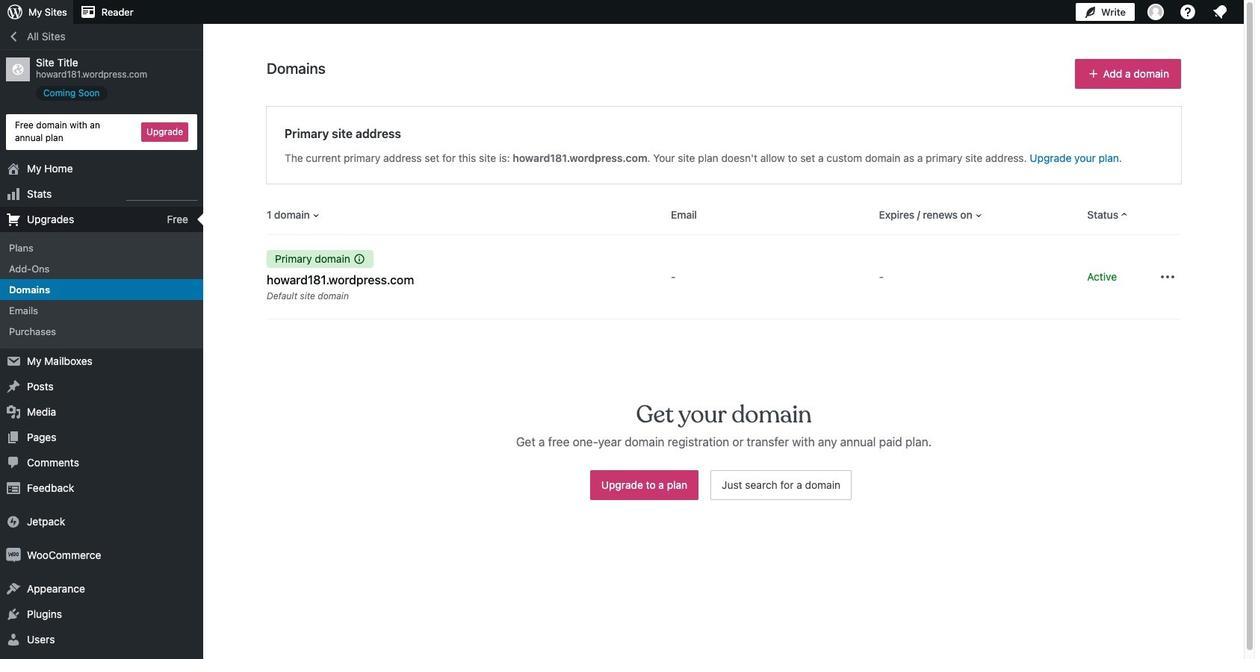 Task type: describe. For each thing, give the bounding box(es) containing it.
1 img image from the top
[[6, 515, 21, 529]]

help image
[[1179, 3, 1197, 21]]



Task type: locate. For each thing, give the bounding box(es) containing it.
main content
[[0, 0, 1181, 543]]

my profile image
[[1148, 4, 1164, 20]]

manage your notifications image
[[1211, 3, 1229, 21]]

2 img image from the top
[[6, 548, 21, 563]]

1 vertical spatial img image
[[6, 548, 21, 563]]

0 vertical spatial img image
[[6, 515, 21, 529]]

highest hourly views 0 image
[[126, 191, 197, 201]]

img image
[[6, 515, 21, 529], [6, 548, 21, 563]]



Task type: vqa. For each thing, say whether or not it's contained in the screenshot.
THE HELP Icon on the right of page
yes



